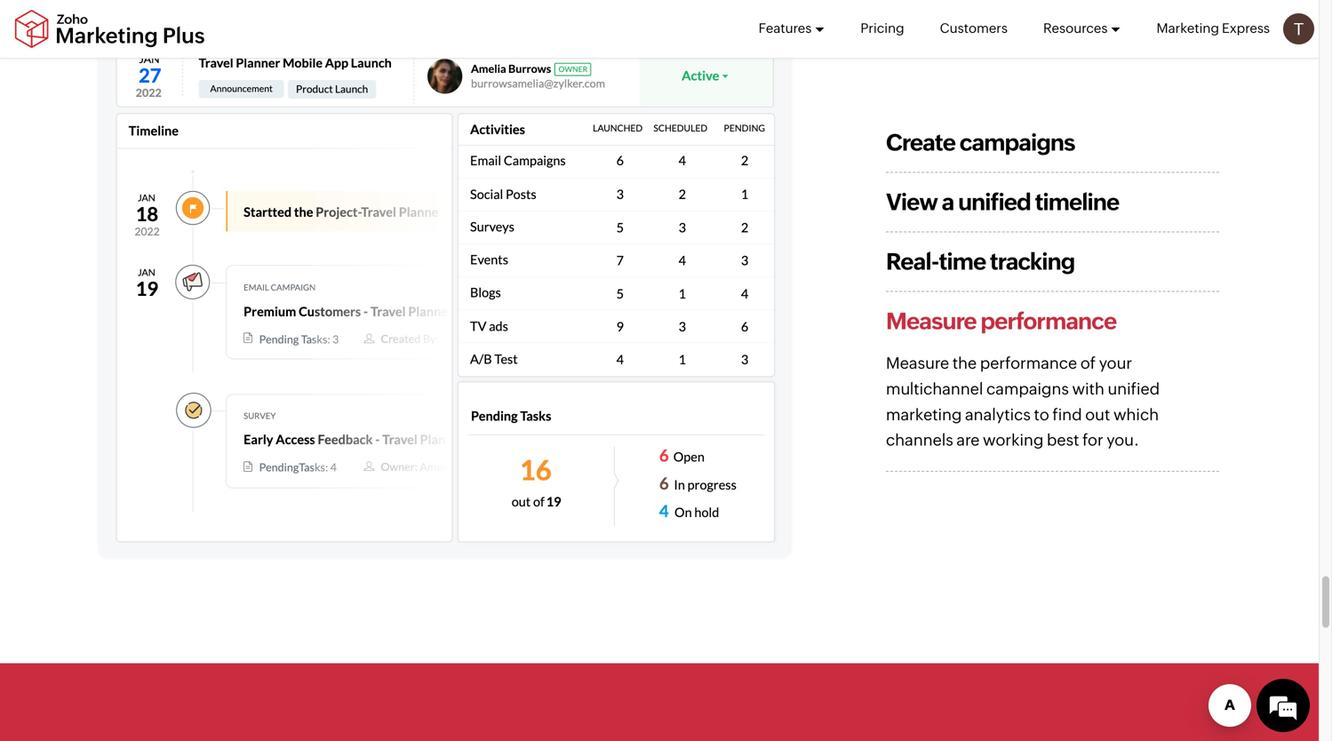 Task type: describe. For each thing, give the bounding box(es) containing it.
best
[[1047, 431, 1079, 449]]

marketing express
[[1157, 20, 1270, 36]]

to
[[1034, 406, 1050, 424]]

working
[[983, 431, 1044, 449]]

measure the performance of your multichannel campaigns with unified marketing analytics to find out which channels are working best for you.
[[886, 354, 1160, 449]]

measure for measure performance
[[886, 308, 977, 334]]

features link
[[759, 0, 825, 57]]

marketing express link
[[1157, 0, 1270, 57]]

measure performance
[[886, 308, 1117, 334]]

resources link
[[1043, 0, 1121, 57]]

marketing
[[1157, 20, 1220, 36]]

unified inside measure the performance of your multichannel campaigns with unified marketing analytics to find out which channels are working best for you.
[[1108, 380, 1160, 398]]

you.
[[1107, 431, 1139, 449]]

pricing link
[[861, 0, 905, 57]]

customers link
[[940, 0, 1008, 57]]

real-time tracking
[[886, 249, 1075, 275]]

analytics
[[965, 406, 1031, 424]]

a
[[942, 189, 954, 215]]

for
[[1083, 431, 1104, 449]]

time
[[939, 249, 986, 275]]

timeline
[[1035, 189, 1119, 215]]

view a unified timeline
[[886, 189, 1119, 215]]

0 vertical spatial campaigns
[[960, 130, 1075, 156]]

performance inside measure the performance of your multichannel campaigns with unified marketing analytics to find out which channels are working best for you.
[[980, 354, 1077, 373]]

the
[[953, 354, 977, 373]]

find
[[1053, 406, 1082, 424]]

are
[[957, 431, 980, 449]]

zoho marketingplus logo image
[[13, 9, 206, 48]]

create
[[886, 130, 956, 156]]

campaigns inside measure the performance of your multichannel campaigns with unified marketing analytics to find out which channels are working best for you.
[[987, 380, 1069, 398]]



Task type: vqa. For each thing, say whether or not it's contained in the screenshot.
Online scheduler for offering the best consultations image
no



Task type: locate. For each thing, give the bounding box(es) containing it.
express
[[1222, 20, 1270, 36]]

measure inside measure the performance of your multichannel campaigns with unified marketing analytics to find out which channels are working best for you.
[[886, 354, 949, 373]]

multichannel campaigns image
[[100, 29, 790, 557]]

1 vertical spatial measure
[[886, 354, 949, 373]]

features
[[759, 20, 812, 36]]

campaigns
[[960, 130, 1075, 156], [987, 380, 1069, 398]]

campaigns up to
[[987, 380, 1069, 398]]

real-
[[886, 249, 939, 275]]

channels
[[886, 431, 954, 449]]

terry turtle image
[[1284, 13, 1315, 44]]

performance up of
[[981, 308, 1117, 334]]

2 measure from the top
[[886, 354, 949, 373]]

tracking
[[990, 249, 1075, 275]]

performance
[[981, 308, 1117, 334], [980, 354, 1077, 373]]

1 vertical spatial campaigns
[[987, 380, 1069, 398]]

campaigns up "view a unified timeline"
[[960, 130, 1075, 156]]

0 vertical spatial measure
[[886, 308, 977, 334]]

unified right 'a'
[[958, 189, 1031, 215]]

of
[[1081, 354, 1096, 373]]

measure up the
[[886, 308, 977, 334]]

measure up multichannel
[[886, 354, 949, 373]]

1 vertical spatial unified
[[1108, 380, 1160, 398]]

unified
[[958, 189, 1031, 215], [1108, 380, 1160, 398]]

measure for measure the performance of your multichannel campaigns with unified marketing analytics to find out which channels are working best for you.
[[886, 354, 949, 373]]

marketing
[[886, 406, 962, 424]]

with
[[1072, 380, 1105, 398]]

create campaigns
[[886, 130, 1075, 156]]

performance down measure performance at the top of the page
[[980, 354, 1077, 373]]

resources
[[1043, 20, 1108, 36]]

which
[[1114, 406, 1159, 424]]

unified up the which
[[1108, 380, 1160, 398]]

pricing
[[861, 20, 905, 36]]

customers
[[940, 20, 1008, 36]]

out
[[1086, 406, 1110, 424]]

multichannel
[[886, 380, 983, 398]]

0 vertical spatial unified
[[958, 189, 1031, 215]]

your
[[1099, 354, 1133, 373]]

1 measure from the top
[[886, 308, 977, 334]]

0 horizontal spatial unified
[[958, 189, 1031, 215]]

0 vertical spatial performance
[[981, 308, 1117, 334]]

view
[[886, 189, 938, 215]]

1 horizontal spatial unified
[[1108, 380, 1160, 398]]

1 vertical spatial performance
[[980, 354, 1077, 373]]

measure
[[886, 308, 977, 334], [886, 354, 949, 373]]



